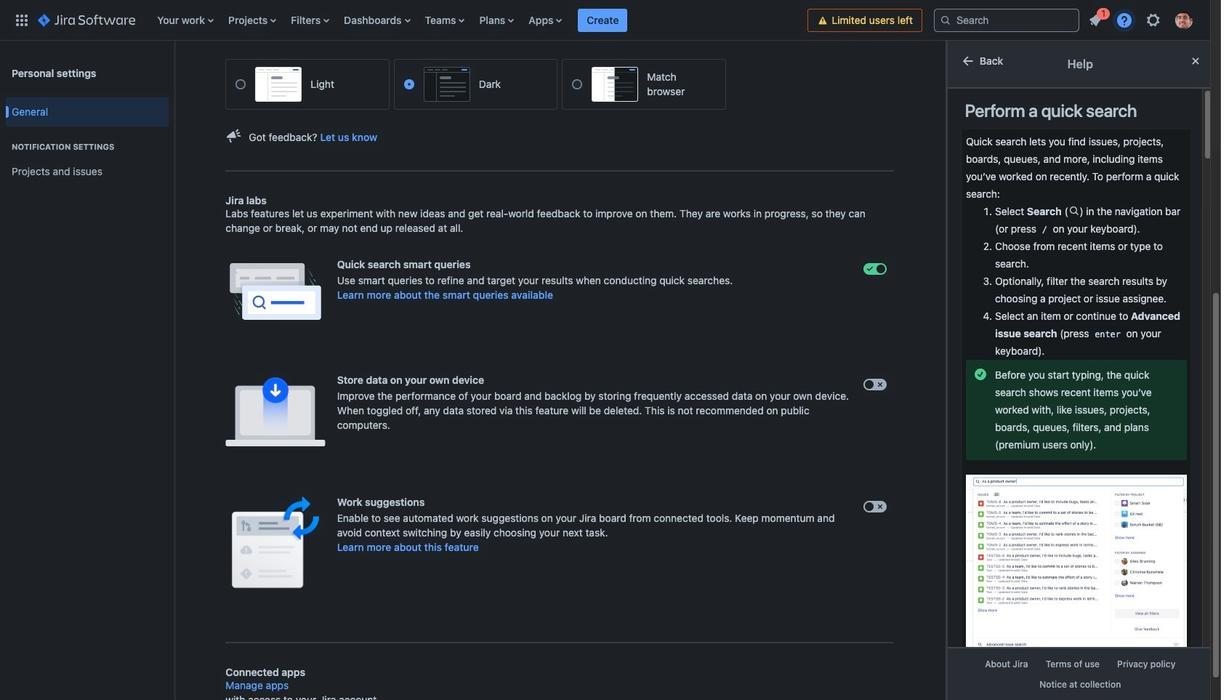 Task type: locate. For each thing, give the bounding box(es) containing it.
banner
[[0, 0, 1211, 41]]

your profile and settings image
[[1176, 11, 1194, 29]]

None radio
[[236, 79, 246, 90], [573, 79, 583, 90], [236, 79, 246, 90], [573, 79, 583, 90]]

group
[[6, 93, 169, 195], [6, 127, 169, 191]]

main content
[[175, 0, 946, 679]]

sidebar navigation image
[[159, 58, 191, 87]]

heading
[[6, 141, 169, 153]]

list item
[[579, 0, 628, 40], [1083, 5, 1111, 32]]

1 horizontal spatial list item
[[1083, 5, 1111, 32]]

None search field
[[935, 8, 1080, 32]]

jira software image
[[38, 11, 135, 29], [38, 11, 135, 29]]

appswitcher icon image
[[13, 11, 31, 29]]

None radio
[[404, 79, 415, 90]]

settings image
[[1146, 11, 1163, 29]]

0 horizontal spatial list item
[[579, 0, 628, 40]]

1 group from the top
[[6, 93, 169, 195]]

close image
[[1188, 52, 1205, 70]]

list
[[150, 0, 808, 40], [1083, 5, 1202, 33]]



Task type: describe. For each thing, give the bounding box(es) containing it.
2 group from the top
[[6, 127, 169, 191]]

notifications image
[[1087, 11, 1105, 29]]

help image
[[1117, 11, 1134, 29]]

0 horizontal spatial list
[[150, 0, 808, 40]]

list item inside list
[[1083, 5, 1111, 32]]

feedback image
[[226, 127, 243, 145]]

1 horizontal spatial list
[[1083, 5, 1202, 33]]

search image
[[940, 14, 952, 26]]

Search field
[[935, 8, 1080, 32]]

primary element
[[9, 0, 808, 40]]



Task type: vqa. For each thing, say whether or not it's contained in the screenshot.
the middle In
no



